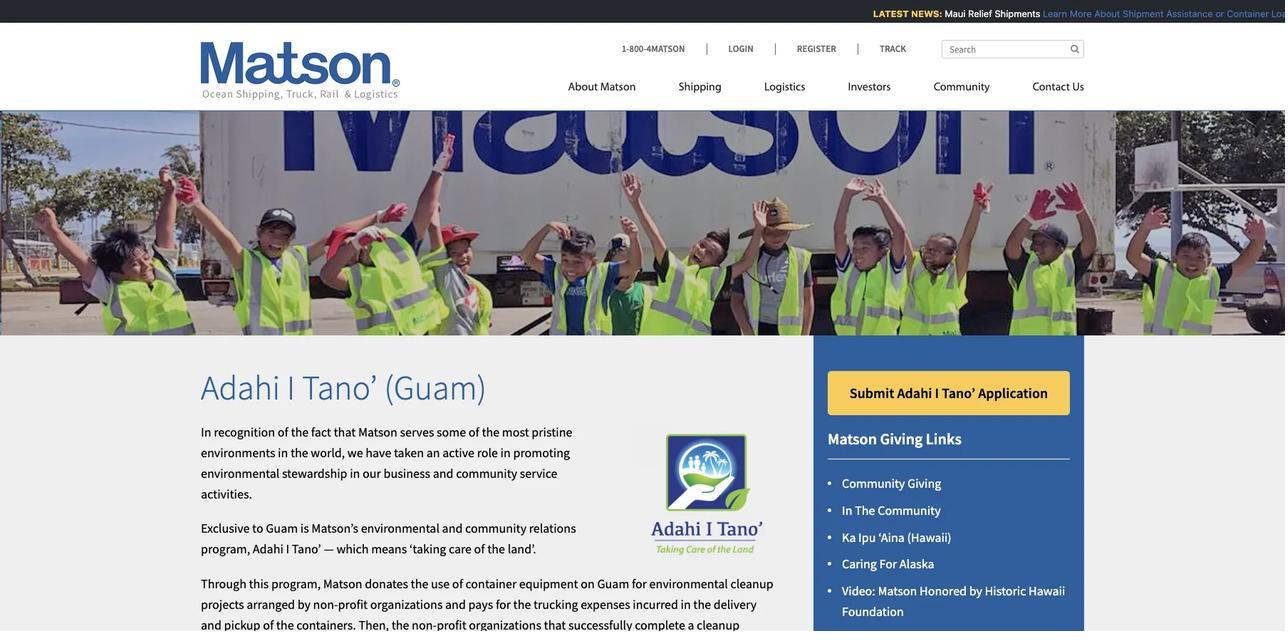 Task type: locate. For each thing, give the bounding box(es) containing it.
of right use
[[452, 576, 463, 592]]

tano' inside submit adahi i tano' application link
[[942, 384, 976, 402]]

0 horizontal spatial non-
[[313, 596, 338, 613]]

this
[[249, 576, 269, 592]]

1 horizontal spatial by
[[970, 583, 983, 600]]

guam
[[266, 521, 298, 537], [598, 576, 630, 592]]

0 vertical spatial in
[[201, 424, 211, 441]]

0 horizontal spatial in
[[201, 424, 211, 441]]

the down the arranged
[[276, 617, 294, 631]]

2 horizontal spatial environmental
[[650, 576, 728, 592]]

4matson
[[647, 43, 685, 55]]

for
[[632, 576, 647, 592], [496, 596, 511, 613]]

by left historic
[[970, 583, 983, 600]]

the up a
[[694, 596, 711, 613]]

1 vertical spatial program,
[[271, 576, 321, 592]]

1 vertical spatial that
[[544, 617, 566, 631]]

in inside the through this program, matson donates the use of container equipment on guam for environmental cleanup projects arranged by non-profit organizations and pays for the trucking expenses incurred in the delivery and pickup of the containers. then, the non-profit organizations that successfully complete a clean
[[681, 596, 691, 613]]

top menu navigation
[[568, 75, 1085, 104]]

community for community
[[934, 82, 990, 93]]

(guam)
[[384, 366, 487, 409]]

1 vertical spatial about
[[568, 82, 598, 93]]

0 horizontal spatial that
[[334, 424, 356, 441]]

giving
[[880, 429, 923, 449], [908, 475, 942, 492]]

logistics link
[[743, 75, 827, 104]]

complete
[[635, 617, 685, 631]]

1 horizontal spatial program,
[[271, 576, 321, 592]]

adahi down to
[[253, 541, 284, 557]]

i inside exclusive to guam is matson's environmental and community relations program, adahi i tano' — which means 'taking care of the land'.
[[286, 541, 289, 557]]

register link
[[775, 43, 858, 55]]

community down role at the bottom left of the page
[[456, 465, 517, 482]]

adahi right submit
[[897, 384, 933, 402]]

non- down use
[[412, 617, 437, 631]]

contact us
[[1033, 82, 1085, 93]]

matson giving links section
[[796, 335, 1102, 631]]

guam up "expenses"
[[598, 576, 630, 592]]

community up ka ipu 'aina (hawaii) link
[[878, 502, 941, 519]]

0 vertical spatial non-
[[313, 596, 338, 613]]

that up we
[[334, 424, 356, 441]]

0 horizontal spatial program,
[[201, 541, 250, 557]]

tano' down is
[[292, 541, 321, 557]]

program, inside exclusive to guam is matson's environmental and community relations program, adahi i tano' — which means 'taking care of the land'.
[[201, 541, 250, 557]]

of right some
[[469, 424, 479, 441]]

2 vertical spatial environmental
[[650, 576, 728, 592]]

adahi inside exclusive to guam is matson's environmental and community relations program, adahi i tano' — which means 'taking care of the land'.
[[253, 541, 284, 557]]

hawaii
[[1029, 583, 1066, 600]]

0 vertical spatial community
[[934, 82, 990, 93]]

0 horizontal spatial guam
[[266, 521, 298, 537]]

pays
[[469, 596, 493, 613]]

by up containers.
[[298, 596, 311, 613]]

1 vertical spatial community
[[465, 521, 527, 537]]

1 vertical spatial in
[[842, 502, 853, 519]]

community giving link
[[842, 475, 942, 492]]

and inside in recognition of the fact that matson serves some of the most pristine environments in the world, we have taken an active role in promoting environmental stewardship in our business and community service activities.
[[433, 465, 454, 482]]

in up environments at the bottom left of the page
[[201, 424, 211, 441]]

profit down use
[[437, 617, 467, 631]]

exclusive to guam is matson's environmental and community relations program, adahi i tano' — which means 'taking care of the land'.
[[201, 521, 576, 557]]

the up stewardship
[[291, 445, 308, 461]]

0 vertical spatial program,
[[201, 541, 250, 557]]

loan
[[1266, 8, 1286, 19]]

role
[[477, 445, 498, 461]]

the right then,
[[392, 617, 409, 631]]

ka ipu 'aina (hawaii)
[[842, 529, 952, 546]]

0 vertical spatial environmental
[[201, 465, 280, 482]]

1 vertical spatial environmental
[[361, 521, 440, 537]]

community up land'.
[[465, 521, 527, 537]]

matson inside in recognition of the fact that matson serves some of the most pristine environments in the world, we have taken an active role in promoting environmental stewardship in our business and community service activities.
[[358, 424, 398, 441]]

matson inside the through this program, matson donates the use of container equipment on guam for environmental cleanup projects arranged by non-profit organizations and pays for the trucking expenses incurred in the delivery and pickup of the containers. then, the non-profit organizations that successfully complete a clean
[[323, 576, 363, 592]]

in recognition of the fact that matson serves some of the most pristine environments in the world, we have taken an active role in promoting environmental stewardship in our business and community service activities.
[[201, 424, 573, 502]]

through
[[201, 576, 247, 592]]

video: matson honored by historic hawaii foundation link
[[842, 583, 1066, 620]]

in left the
[[842, 502, 853, 519]]

non-
[[313, 596, 338, 613], [412, 617, 437, 631]]

relief
[[962, 8, 987, 19]]

profit up then,
[[338, 596, 368, 613]]

(hawaii)
[[907, 529, 952, 546]]

community
[[456, 465, 517, 482], [465, 521, 527, 537]]

0 vertical spatial guam
[[266, 521, 298, 537]]

Search search field
[[942, 40, 1085, 58]]

links
[[926, 429, 962, 449]]

program,
[[201, 541, 250, 557], [271, 576, 321, 592]]

shipment
[[1117, 8, 1158, 19]]

matson up have
[[358, 424, 398, 441]]

register
[[797, 43, 837, 55]]

1 horizontal spatial environmental
[[361, 521, 440, 537]]

of right care on the left bottom of page
[[474, 541, 485, 557]]

and down an on the bottom left
[[433, 465, 454, 482]]

most
[[502, 424, 529, 441]]

guam left is
[[266, 521, 298, 537]]

for up incurred
[[632, 576, 647, 592]]

1 horizontal spatial organizations
[[469, 617, 542, 631]]

1 horizontal spatial about
[[1089, 8, 1115, 19]]

matson down which
[[323, 576, 363, 592]]

relations
[[529, 521, 576, 537]]

the down equipment at the left
[[514, 596, 531, 613]]

organizations down pays on the bottom left
[[469, 617, 542, 631]]

profit
[[338, 596, 368, 613], [437, 617, 467, 631]]

organizations down 'donates'
[[370, 596, 443, 613]]

care
[[449, 541, 472, 557]]

and up care on the left bottom of page
[[442, 521, 463, 537]]

environmental
[[201, 465, 280, 482], [361, 521, 440, 537], [650, 576, 728, 592]]

in up a
[[681, 596, 691, 613]]

submit
[[850, 384, 895, 402]]

in for in the community
[[842, 502, 853, 519]]

that down trucking
[[544, 617, 566, 631]]

in inside in recognition of the fact that matson serves some of the most pristine environments in the world, we have taken an active role in promoting environmental stewardship in our business and community service activities.
[[201, 424, 211, 441]]

organizations
[[370, 596, 443, 613], [469, 617, 542, 631]]

1 horizontal spatial profit
[[437, 617, 467, 631]]

environmental up incurred
[[650, 576, 728, 592]]

1 vertical spatial non-
[[412, 617, 437, 631]]

learn
[[1037, 8, 1062, 19]]

means
[[371, 541, 407, 557]]

in right role at the bottom left of the page
[[501, 445, 511, 461]]

kids in yellow adahi i tano' vests jump with smiles and hands in the air in front of a matson container. image
[[0, 88, 1286, 335]]

1 vertical spatial organizations
[[469, 617, 542, 631]]

matson down for
[[878, 583, 917, 600]]

promoting
[[513, 445, 570, 461]]

in inside section
[[842, 502, 853, 519]]

community link
[[913, 75, 1012, 104]]

0 vertical spatial that
[[334, 424, 356, 441]]

and left pays on the bottom left
[[445, 596, 466, 613]]

1 vertical spatial guam
[[598, 576, 630, 592]]

ka ipu 'aina (hawaii) link
[[842, 529, 952, 546]]

a
[[688, 617, 694, 631]]

giving left links
[[880, 429, 923, 449]]

i inside section
[[935, 384, 939, 402]]

0 horizontal spatial about
[[568, 82, 598, 93]]

the inside exclusive to guam is matson's environmental and community relations program, adahi i tano' — which means 'taking care of the land'.
[[488, 541, 505, 557]]

tano' up links
[[942, 384, 976, 402]]

1 horizontal spatial non-
[[412, 617, 437, 631]]

community up the
[[842, 475, 905, 492]]

active
[[443, 445, 475, 461]]

0 vertical spatial giving
[[880, 429, 923, 449]]

giving for community
[[908, 475, 942, 492]]

which
[[337, 541, 369, 557]]

then,
[[359, 617, 389, 631]]

0 horizontal spatial profit
[[338, 596, 368, 613]]

1 vertical spatial community
[[842, 475, 905, 492]]

in the community
[[842, 502, 941, 519]]

pristine
[[532, 424, 573, 441]]

exclusive
[[201, 521, 250, 537]]

0 vertical spatial community
[[456, 465, 517, 482]]

giving up in the community 'link'
[[908, 475, 942, 492]]

successfully
[[569, 617, 633, 631]]

the left land'.
[[488, 541, 505, 557]]

in
[[278, 445, 288, 461], [501, 445, 511, 461], [350, 465, 360, 482], [681, 596, 691, 613]]

we
[[348, 445, 363, 461]]

0 vertical spatial organizations
[[370, 596, 443, 613]]

fact
[[311, 424, 331, 441]]

the
[[855, 502, 876, 519]]

community giving
[[842, 475, 942, 492]]

program, inside the through this program, matson donates the use of container equipment on guam for environmental cleanup projects arranged by non-profit organizations and pays for the trucking expenses incurred in the delivery and pickup of the containers. then, the non-profit organizations that successfully complete a clean
[[271, 576, 321, 592]]

of down the arranged
[[263, 617, 274, 631]]

community inside top menu "navigation"
[[934, 82, 990, 93]]

arranged
[[247, 596, 295, 613]]

in left the our
[[350, 465, 360, 482]]

0 horizontal spatial by
[[298, 596, 311, 613]]

adahi i tano logo with hand holding land and people image
[[634, 423, 778, 567]]

0 horizontal spatial for
[[496, 596, 511, 613]]

1 vertical spatial giving
[[908, 475, 942, 492]]

0 horizontal spatial environmental
[[201, 465, 280, 482]]

donates
[[365, 576, 408, 592]]

None search field
[[942, 40, 1085, 58]]

about matson link
[[568, 75, 658, 104]]

submit adahi i tano' application
[[850, 384, 1048, 402]]

program, down exclusive
[[201, 541, 250, 557]]

containers.
[[297, 617, 356, 631]]

0 vertical spatial for
[[632, 576, 647, 592]]

by
[[970, 583, 983, 600], [298, 596, 311, 613]]

1 horizontal spatial that
[[544, 617, 566, 631]]

and down projects
[[201, 617, 222, 631]]

1 horizontal spatial guam
[[598, 576, 630, 592]]

environmental up means at the left of the page
[[361, 521, 440, 537]]

community down search search field
[[934, 82, 990, 93]]

community
[[934, 82, 990, 93], [842, 475, 905, 492], [878, 502, 941, 519]]

an
[[427, 445, 440, 461]]

1 horizontal spatial in
[[842, 502, 853, 519]]

ipu
[[859, 529, 876, 546]]

tano' up "fact"
[[302, 366, 378, 409]]

maui
[[939, 8, 960, 19]]

adahi up recognition
[[201, 366, 280, 409]]

video:
[[842, 583, 876, 600]]

about
[[1089, 8, 1115, 19], [568, 82, 598, 93]]

non- up containers.
[[313, 596, 338, 613]]

program, up the arranged
[[271, 576, 321, 592]]

matson down 1-
[[601, 82, 636, 93]]

for right pays on the bottom left
[[496, 596, 511, 613]]

activities.
[[201, 486, 252, 502]]

environmental down environments at the bottom left of the page
[[201, 465, 280, 482]]

shipping
[[679, 82, 722, 93]]

2 vertical spatial community
[[878, 502, 941, 519]]

pickup
[[224, 617, 261, 631]]



Task type: describe. For each thing, give the bounding box(es) containing it.
by inside the through this program, matson donates the use of container equipment on guam for environmental cleanup projects arranged by non-profit organizations and pays for the trucking expenses incurred in the delivery and pickup of the containers. then, the non-profit organizations that successfully complete a clean
[[298, 596, 311, 613]]

have
[[366, 445, 391, 461]]

1-800-4matson
[[622, 43, 685, 55]]

blue matson logo with ocean, shipping, truck, rail and logistics written beneath it. image
[[201, 42, 401, 100]]

and inside exclusive to guam is matson's environmental and community relations program, adahi i tano' — which means 'taking care of the land'.
[[442, 521, 463, 537]]

matson down submit
[[828, 429, 877, 449]]

1-800-4matson link
[[622, 43, 707, 55]]

recognition
[[214, 424, 275, 441]]

matson giving links
[[828, 429, 962, 449]]

caring for alaska link
[[842, 556, 935, 573]]

expenses
[[581, 596, 631, 613]]

that inside the through this program, matson donates the use of container equipment on guam for environmental cleanup projects arranged by non-profit organizations and pays for the trucking expenses incurred in the delivery and pickup of the containers. then, the non-profit organizations that successfully complete a clean
[[544, 617, 566, 631]]

taken
[[394, 445, 424, 461]]

'taking
[[410, 541, 446, 557]]

contact us link
[[1012, 75, 1085, 104]]

adahi inside matson giving links section
[[897, 384, 933, 402]]

giving for matson
[[880, 429, 923, 449]]

investors link
[[827, 75, 913, 104]]

video: matson honored by historic hawaii foundation
[[842, 583, 1066, 620]]

in for in recognition of the fact that matson serves some of the most pristine environments in the world, we have taken an active role in promoting environmental stewardship in our business and community service activities.
[[201, 424, 211, 441]]

land'.
[[508, 541, 536, 557]]

about inside top menu "navigation"
[[568, 82, 598, 93]]

shipments
[[989, 8, 1035, 19]]

delivery
[[714, 596, 757, 613]]

800-
[[630, 43, 647, 55]]

1 vertical spatial profit
[[437, 617, 467, 631]]

news:
[[905, 8, 937, 19]]

—
[[324, 541, 334, 557]]

learn more about shipment assistance or container loan link
[[1037, 8, 1286, 19]]

1 vertical spatial for
[[496, 596, 511, 613]]

environmental inside in recognition of the fact that matson serves some of the most pristine environments in the world, we have taken an active role in promoting environmental stewardship in our business and community service activities.
[[201, 465, 280, 482]]

serves
[[400, 424, 434, 441]]

guam inside exclusive to guam is matson's environmental and community relations program, adahi i tano' — which means 'taking care of the land'.
[[266, 521, 298, 537]]

to
[[252, 521, 263, 537]]

cleanup
[[731, 576, 774, 592]]

latest
[[868, 8, 903, 19]]

tano' inside exclusive to guam is matson's environmental and community relations program, adahi i tano' — which means 'taking care of the land'.
[[292, 541, 321, 557]]

of left "fact"
[[278, 424, 289, 441]]

container
[[1221, 8, 1263, 19]]

on
[[581, 576, 595, 592]]

historic
[[985, 583, 1026, 600]]

assistance
[[1161, 8, 1207, 19]]

matson inside top menu "navigation"
[[601, 82, 636, 93]]

guam inside the through this program, matson donates the use of container equipment on guam for environmental cleanup projects arranged by non-profit organizations and pays for the trucking expenses incurred in the delivery and pickup of the containers. then, the non-profit organizations that successfully complete a clean
[[598, 576, 630, 592]]

community for community giving
[[842, 475, 905, 492]]

0 vertical spatial about
[[1089, 8, 1115, 19]]

ka
[[842, 529, 856, 546]]

of inside exclusive to guam is matson's environmental and community relations program, adahi i tano' — which means 'taking care of the land'.
[[474, 541, 485, 557]]

the left use
[[411, 576, 429, 592]]

0 horizontal spatial organizations
[[370, 596, 443, 613]]

some
[[437, 424, 466, 441]]

our
[[363, 465, 381, 482]]

incurred
[[633, 596, 678, 613]]

track link
[[858, 43, 906, 55]]

by inside 'video: matson honored by historic hawaii foundation'
[[970, 583, 983, 600]]

equipment
[[519, 576, 578, 592]]

world,
[[311, 445, 345, 461]]

environmental inside exclusive to guam is matson's environmental and community relations program, adahi i tano' — which means 'taking care of the land'.
[[361, 521, 440, 537]]

environments
[[201, 445, 275, 461]]

investors
[[848, 82, 891, 93]]

track
[[880, 43, 906, 55]]

is
[[301, 521, 309, 537]]

matson's
[[312, 521, 359, 537]]

the left "fact"
[[291, 424, 309, 441]]

0 vertical spatial profit
[[338, 596, 368, 613]]

matson inside 'video: matson honored by historic hawaii foundation'
[[878, 583, 917, 600]]

login
[[729, 43, 754, 55]]

community inside in recognition of the fact that matson serves some of the most pristine environments in the world, we have taken an active role in promoting environmental stewardship in our business and community service activities.
[[456, 465, 517, 482]]

us
[[1073, 82, 1085, 93]]

the up role at the bottom left of the page
[[482, 424, 500, 441]]

stewardship
[[282, 465, 347, 482]]

adahi  i tano' (guam)
[[201, 366, 487, 409]]

alaska
[[900, 556, 935, 573]]

in the community link
[[842, 502, 941, 519]]

container
[[466, 576, 517, 592]]

projects
[[201, 596, 244, 613]]

application
[[979, 384, 1048, 402]]

1 horizontal spatial for
[[632, 576, 647, 592]]

through this program, matson donates the use of container equipment on guam for environmental cleanup projects arranged by non-profit organizations and pays for the trucking expenses incurred in the delivery and pickup of the containers. then, the non-profit organizations that successfully complete a clean
[[201, 576, 774, 631]]

caring
[[842, 556, 877, 573]]

that inside in recognition of the fact that matson serves some of the most pristine environments in the world, we have taken an active role in promoting environmental stewardship in our business and community service activities.
[[334, 424, 356, 441]]

in up stewardship
[[278, 445, 288, 461]]

use
[[431, 576, 450, 592]]

logistics
[[765, 82, 806, 93]]

login link
[[707, 43, 775, 55]]

submit adahi i tano' application link
[[828, 371, 1070, 415]]

service
[[520, 465, 558, 482]]

more
[[1064, 8, 1086, 19]]

contact
[[1033, 82, 1070, 93]]

or
[[1210, 8, 1219, 19]]

1-
[[622, 43, 630, 55]]

community inside exclusive to guam is matson's environmental and community relations program, adahi i tano' — which means 'taking care of the land'.
[[465, 521, 527, 537]]

foundation
[[842, 604, 904, 620]]

honored
[[920, 583, 967, 600]]

shipping link
[[658, 75, 743, 104]]

trucking
[[534, 596, 578, 613]]

search image
[[1071, 44, 1080, 53]]

environmental inside the through this program, matson donates the use of container equipment on guam for environmental cleanup projects arranged by non-profit organizations and pays for the trucking expenses incurred in the delivery and pickup of the containers. then, the non-profit organizations that successfully complete a clean
[[650, 576, 728, 592]]



Task type: vqa. For each thing, say whether or not it's contained in the screenshot.
top In
yes



